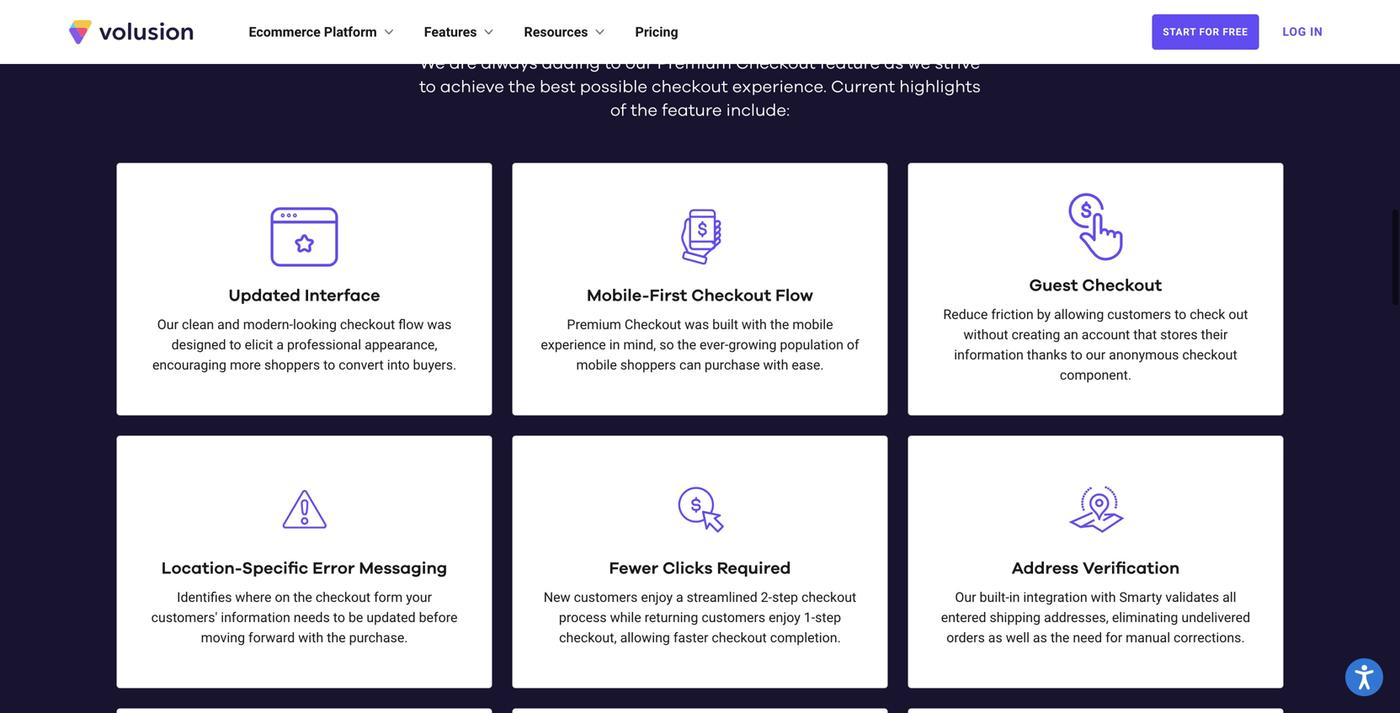 Task type: vqa. For each thing, say whether or not it's contained in the screenshot.
Customers' at the left of page
yes



Task type: locate. For each thing, give the bounding box(es) containing it.
checkout up mind,
[[625, 316, 681, 332]]

needs
[[294, 609, 330, 625]]

customers up while
[[574, 589, 638, 605]]

1 horizontal spatial in
[[1009, 589, 1020, 605]]

shoppers inside the "our clean and modern-looking checkout flow was designed to elicit a professional appearance, encouraging more shoppers to convert into buyers."
[[264, 357, 320, 373]]

1 horizontal spatial our
[[955, 589, 976, 605]]

identifies
[[177, 589, 232, 605]]

0 vertical spatial customers
[[1107, 306, 1171, 322]]

of right population
[[847, 337, 859, 353]]

completion.
[[770, 630, 841, 646]]

for
[[1199, 26, 1220, 38]]

possible
[[580, 79, 647, 95]]

to left be
[[333, 609, 345, 625]]

the down always
[[508, 79, 535, 95]]

1 horizontal spatial mobile
[[792, 316, 833, 332]]

checkout
[[660, 10, 780, 36], [736, 55, 816, 72], [1082, 277, 1162, 294], [691, 287, 771, 304], [625, 316, 681, 332]]

1 horizontal spatial premium
[[657, 55, 732, 72]]

1 vertical spatial a
[[676, 589, 683, 605]]

reduce friction by allowing customers to check out without creating an account that stores their information thanks to our anonymous checkout component.
[[943, 306, 1248, 383]]

1 horizontal spatial was
[[685, 316, 709, 332]]

0 vertical spatial of
[[610, 102, 626, 119]]

with
[[742, 316, 767, 332], [763, 357, 788, 373], [1091, 589, 1116, 605], [298, 630, 323, 646]]

step down required
[[772, 589, 798, 605]]

eliminating
[[1112, 609, 1178, 625]]

highlights
[[899, 79, 981, 95]]

guest checkout
[[1029, 277, 1162, 294]]

our up entered
[[955, 589, 976, 605]]

adding
[[542, 55, 600, 72]]

the down addresses,
[[1051, 630, 1070, 646]]

1 vertical spatial customers
[[574, 589, 638, 605]]

so
[[659, 337, 674, 353]]

1-
[[804, 609, 815, 625]]

your
[[406, 589, 432, 605]]

1 vertical spatial feature
[[662, 102, 722, 119]]

checkout up be
[[316, 589, 371, 605]]

2 vertical spatial customers
[[702, 609, 765, 625]]

1 horizontal spatial a
[[676, 589, 683, 605]]

our
[[157, 316, 178, 332], [955, 589, 976, 605]]

0 horizontal spatial information
[[221, 609, 290, 625]]

1 vertical spatial of
[[847, 337, 859, 353]]

0 horizontal spatial our
[[625, 55, 653, 72]]

1 horizontal spatial step
[[815, 609, 841, 625]]

0 vertical spatial in
[[609, 337, 620, 353]]

achieve
[[440, 79, 504, 95]]

0 horizontal spatial enjoy
[[641, 589, 673, 605]]

anonymous
[[1109, 347, 1179, 363]]

premium down the all-in-one checkout experience
[[657, 55, 732, 72]]

allowing up an
[[1054, 306, 1104, 322]]

0 vertical spatial feature
[[820, 55, 880, 72]]

allowing inside new customers enjoy a streamlined 2-step checkout process while returning customers enjoy 1-step checkout, allowing faster checkout completion.
[[620, 630, 670, 646]]

1 horizontal spatial feature
[[820, 55, 880, 72]]

open accessibe: accessibility options, statement and help image
[[1355, 665, 1374, 690]]

1 horizontal spatial customers
[[702, 609, 765, 625]]

process
[[559, 609, 607, 625]]

as left 'we'
[[884, 55, 904, 72]]

1 horizontal spatial enjoy
[[769, 609, 800, 625]]

pricing link
[[635, 22, 678, 42]]

to up "stores"
[[1175, 306, 1186, 322]]

location-specific error messaging
[[161, 560, 447, 577]]

customers
[[1107, 306, 1171, 322], [574, 589, 638, 605], [702, 609, 765, 625]]

always
[[481, 55, 538, 72]]

0 vertical spatial our
[[625, 55, 653, 72]]

checkout inside we are always adding to our premium checkout feature as we strive to achieve the best possible checkout experience. current highlights of the feature include:
[[652, 79, 728, 95]]

checkout up 'experience.' at right
[[736, 55, 816, 72]]

a up returning
[[676, 589, 683, 605]]

the
[[475, 10, 521, 36]]

new customers enjoy a streamlined 2-step checkout process while returning customers enjoy 1-step checkout, allowing faster checkout completion.
[[544, 589, 856, 646]]

mind,
[[623, 337, 656, 353]]

are
[[449, 55, 477, 72]]

0 horizontal spatial as
[[884, 55, 904, 72]]

was inside premium checkout was built with the mobile experience in mind, so the ever-growing population of mobile shoppers can purchase with ease.
[[685, 316, 709, 332]]

our for updated interface
[[157, 316, 178, 332]]

component.
[[1060, 367, 1132, 383]]

checkout down their
[[1182, 347, 1237, 363]]

checkout up 1-
[[801, 589, 856, 605]]

their
[[1201, 327, 1228, 343]]

0 horizontal spatial our
[[157, 316, 178, 332]]

0 vertical spatial enjoy
[[641, 589, 673, 605]]

0 vertical spatial mobile
[[792, 316, 833, 332]]

1 vertical spatial premium
[[567, 316, 621, 332]]

mobile down experience
[[576, 357, 617, 373]]

0 horizontal spatial in
[[609, 337, 620, 353]]

1 was from the left
[[427, 316, 452, 332]]

smarty
[[1119, 589, 1162, 605]]

a
[[276, 337, 284, 353], [676, 589, 683, 605]]

1 horizontal spatial as
[[988, 630, 1002, 646]]

shoppers down mind,
[[620, 357, 676, 373]]

our up component. at the right
[[1086, 347, 1106, 363]]

information down without
[[954, 347, 1024, 363]]

0 horizontal spatial mobile
[[576, 357, 617, 373]]

experience
[[786, 10, 925, 36]]

enjoy up returning
[[641, 589, 673, 605]]

as right well
[[1033, 630, 1047, 646]]

0 horizontal spatial a
[[276, 337, 284, 353]]

1 vertical spatial our
[[1086, 347, 1106, 363]]

the all-in-one checkout experience
[[475, 10, 925, 36]]

and
[[217, 316, 240, 332]]

0 vertical spatial step
[[772, 589, 798, 605]]

updated
[[229, 287, 301, 304]]

checkout down interface
[[340, 316, 395, 332]]

feature left include:
[[662, 102, 722, 119]]

strive
[[935, 55, 980, 72]]

1 vertical spatial enjoy
[[769, 609, 800, 625]]

our up possible
[[625, 55, 653, 72]]

integration
[[1023, 589, 1087, 605]]

checkout down pricing link
[[652, 79, 728, 95]]

fewer clicks required
[[609, 560, 791, 577]]

shoppers
[[264, 357, 320, 373], [620, 357, 676, 373]]

check
[[1190, 306, 1225, 322]]

step
[[772, 589, 798, 605], [815, 609, 841, 625]]

was up ever-
[[685, 316, 709, 332]]

of inside we are always adding to our premium checkout feature as we strive to achieve the best possible checkout experience. current highlights of the feature include:
[[610, 102, 626, 119]]

allowing
[[1054, 306, 1104, 322], [620, 630, 670, 646]]

ecommerce
[[249, 24, 321, 40]]

2 horizontal spatial customers
[[1107, 306, 1171, 322]]

0 vertical spatial a
[[276, 337, 284, 353]]

out
[[1229, 306, 1248, 322]]

1 vertical spatial mobile
[[576, 357, 617, 373]]

as left well
[[988, 630, 1002, 646]]

checkout inside we are always adding to our premium checkout feature as we strive to achieve the best possible checkout experience. current highlights of the feature include:
[[736, 55, 816, 72]]

our left the 'clean'
[[157, 316, 178, 332]]

with down needs
[[298, 630, 323, 646]]

checkout up we are always adding to our premium checkout feature as we strive to achieve the best possible checkout experience. current highlights of the feature include:
[[660, 10, 780, 36]]

start
[[1163, 26, 1196, 38]]

enjoy left 1-
[[769, 609, 800, 625]]

shoppers down 'professional'
[[264, 357, 320, 373]]

1 horizontal spatial our
[[1086, 347, 1106, 363]]

customers up that
[[1107, 306, 1171, 322]]

0 horizontal spatial allowing
[[620, 630, 670, 646]]

2 shoppers from the left
[[620, 357, 676, 373]]

1 horizontal spatial shoppers
[[620, 357, 676, 373]]

shipping
[[990, 609, 1041, 625]]

0 vertical spatial information
[[954, 347, 1024, 363]]

current
[[831, 79, 895, 95]]

without
[[964, 327, 1008, 343]]

step up completion.
[[815, 609, 841, 625]]

0 vertical spatial our
[[157, 316, 178, 332]]

0 vertical spatial allowing
[[1054, 306, 1104, 322]]

premium up experience
[[567, 316, 621, 332]]

to inside identifies where on the checkout form your customers' information needs to be updated before moving forward with the purchase.
[[333, 609, 345, 625]]

into
[[387, 357, 410, 373]]

was right flow
[[427, 316, 452, 332]]

as
[[884, 55, 904, 72], [988, 630, 1002, 646], [1033, 630, 1047, 646]]

1 vertical spatial step
[[815, 609, 841, 625]]

faster
[[673, 630, 708, 646]]

0 horizontal spatial was
[[427, 316, 452, 332]]

of
[[610, 102, 626, 119], [847, 337, 859, 353]]

2 was from the left
[[685, 316, 709, 332]]

0 vertical spatial premium
[[657, 55, 732, 72]]

entered
[[941, 609, 986, 625]]

1 vertical spatial information
[[221, 609, 290, 625]]

1 shoppers from the left
[[264, 357, 320, 373]]

in left mind,
[[609, 337, 620, 353]]

returning
[[645, 609, 698, 625]]

as inside we are always adding to our premium checkout feature as we strive to achieve the best possible checkout experience. current highlights of the feature include:
[[884, 55, 904, 72]]

0 horizontal spatial shoppers
[[264, 357, 320, 373]]

0 horizontal spatial of
[[610, 102, 626, 119]]

our inside our built-in integration with smarty validates all entered shipping addresses, eliminating undelivered orders as well as the need for manual corrections.
[[955, 589, 976, 605]]

best
[[540, 79, 576, 95]]

while
[[610, 609, 641, 625]]

1 vertical spatial in
[[1009, 589, 1020, 605]]

allowing down while
[[620, 630, 670, 646]]

all
[[1223, 589, 1236, 605]]

a right elicit
[[276, 337, 284, 353]]

we
[[420, 55, 445, 72]]

guest
[[1029, 277, 1078, 294]]

the down possible
[[631, 102, 658, 119]]

purchase
[[705, 357, 760, 373]]

0 horizontal spatial premium
[[567, 316, 621, 332]]

interface
[[305, 287, 380, 304]]

log
[[1283, 25, 1307, 39]]

in inside premium checkout was built with the mobile experience in mind, so the ever-growing population of mobile shoppers can purchase with ease.
[[609, 337, 620, 353]]

1 horizontal spatial information
[[954, 347, 1024, 363]]

customers down streamlined
[[702, 609, 765, 625]]

our inside reduce friction by allowing customers to check out without creating an account that stores their information thanks to our anonymous checkout component.
[[1086, 347, 1106, 363]]

1 horizontal spatial of
[[847, 337, 859, 353]]

checkout up built
[[691, 287, 771, 304]]

pricing
[[635, 24, 678, 40]]

with up growing
[[742, 316, 767, 332]]

premium inside we are always adding to our premium checkout feature as we strive to achieve the best possible checkout experience. current highlights of the feature include:
[[657, 55, 732, 72]]

1 vertical spatial allowing
[[620, 630, 670, 646]]

to
[[604, 55, 621, 72], [419, 79, 436, 95], [1175, 306, 1186, 322], [229, 337, 241, 353], [1071, 347, 1083, 363], [323, 357, 335, 373], [333, 609, 345, 625]]

checkout up account
[[1082, 277, 1162, 294]]

our inside the "our clean and modern-looking checkout flow was designed to elicit a professional appearance, encouraging more shoppers to convert into buyers."
[[157, 316, 178, 332]]

our
[[625, 55, 653, 72], [1086, 347, 1106, 363]]

flow
[[775, 287, 813, 304]]

1 vertical spatial our
[[955, 589, 976, 605]]

with down address verification
[[1091, 589, 1116, 605]]

undelivered
[[1182, 609, 1250, 625]]

in up shipping
[[1009, 589, 1020, 605]]

messaging
[[359, 560, 447, 577]]

1 horizontal spatial allowing
[[1054, 306, 1104, 322]]

with inside our built-in integration with smarty validates all entered shipping addresses, eliminating undelivered orders as well as the need for manual corrections.
[[1091, 589, 1116, 605]]

checkout
[[652, 79, 728, 95], [340, 316, 395, 332], [1182, 347, 1237, 363], [316, 589, 371, 605], [801, 589, 856, 605], [712, 630, 767, 646]]

information down where
[[221, 609, 290, 625]]

feature up current
[[820, 55, 880, 72]]

modern-
[[243, 316, 293, 332]]

in
[[609, 337, 620, 353], [1009, 589, 1020, 605]]

of down possible
[[610, 102, 626, 119]]

mobile up population
[[792, 316, 833, 332]]



Task type: describe. For each thing, give the bounding box(es) containing it.
can
[[679, 357, 701, 373]]

with inside identifies where on the checkout form your customers' information needs to be updated before moving forward with the purchase.
[[298, 630, 323, 646]]

to down 'professional'
[[323, 357, 335, 373]]

0 horizontal spatial customers
[[574, 589, 638, 605]]

mobile-
[[587, 287, 650, 304]]

checkout down streamlined
[[712, 630, 767, 646]]

required
[[717, 560, 791, 577]]

convert
[[339, 357, 384, 373]]

was inside the "our clean and modern-looking checkout flow was designed to elicit a professional appearance, encouraging more shoppers to convert into buyers."
[[427, 316, 452, 332]]

first
[[650, 287, 687, 304]]

by
[[1037, 306, 1051, 322]]

checkout inside the "our clean and modern-looking checkout flow was designed to elicit a professional appearance, encouraging more shoppers to convert into buyers."
[[340, 316, 395, 332]]

ever-
[[700, 337, 729, 353]]

information inside identifies where on the checkout form your customers' information needs to be updated before moving forward with the purchase.
[[221, 609, 290, 625]]

in
[[1310, 25, 1323, 39]]

free
[[1223, 26, 1248, 38]]

our built-in integration with smarty validates all entered shipping addresses, eliminating undelivered orders as well as the need for manual corrections.
[[941, 589, 1250, 646]]

the right the so
[[677, 337, 696, 353]]

shoppers inside premium checkout was built with the mobile experience in mind, so the ever-growing population of mobile shoppers can purchase with ease.
[[620, 357, 676, 373]]

0 horizontal spatial step
[[772, 589, 798, 605]]

for
[[1105, 630, 1122, 646]]

information inside reduce friction by allowing customers to check out without creating an account that stores their information thanks to our anonymous checkout component.
[[954, 347, 1024, 363]]

appearance,
[[365, 337, 437, 353]]

premium inside premium checkout was built with the mobile experience in mind, so the ever-growing population of mobile shoppers can purchase with ease.
[[567, 316, 621, 332]]

the down needs
[[327, 630, 346, 646]]

mobile-first checkout flow
[[587, 287, 813, 304]]

well
[[1006, 630, 1030, 646]]

customers inside reduce friction by allowing customers to check out without creating an account that stores their information thanks to our anonymous checkout component.
[[1107, 306, 1171, 322]]

2 horizontal spatial as
[[1033, 630, 1047, 646]]

validates
[[1165, 589, 1219, 605]]

be
[[349, 609, 363, 625]]

the down flow
[[770, 316, 789, 332]]

customers'
[[151, 609, 217, 625]]

our for address verification
[[955, 589, 976, 605]]

creating
[[1012, 327, 1060, 343]]

start for free
[[1163, 26, 1248, 38]]

updated interface
[[229, 287, 380, 304]]

an
[[1064, 327, 1078, 343]]

purchase.
[[349, 630, 408, 646]]

features button
[[424, 22, 497, 42]]

the inside our built-in integration with smarty validates all entered shipping addresses, eliminating undelivered orders as well as the need for manual corrections.
[[1051, 630, 1070, 646]]

that
[[1133, 327, 1157, 343]]

elicit
[[245, 337, 273, 353]]

streamlined
[[687, 589, 757, 605]]

checkout inside identifies where on the checkout form your customers' information needs to be updated before moving forward with the purchase.
[[316, 589, 371, 605]]

forward
[[248, 630, 295, 646]]

ease.
[[792, 357, 824, 373]]

a inside the "our clean and modern-looking checkout flow was designed to elicit a professional appearance, encouraging more shoppers to convert into buyers."
[[276, 337, 284, 353]]

log in link
[[1273, 13, 1333, 51]]

population
[[780, 337, 844, 353]]

0 horizontal spatial feature
[[662, 102, 722, 119]]

our clean and modern-looking checkout flow was designed to elicit a professional appearance, encouraging more shoppers to convert into buyers.
[[152, 316, 456, 373]]

in-
[[570, 10, 604, 36]]

checkout inside premium checkout was built with the mobile experience in mind, so the ever-growing population of mobile shoppers can purchase with ease.
[[625, 316, 681, 332]]

the right on
[[293, 589, 312, 605]]

of inside premium checkout was built with the mobile experience in mind, so the ever-growing population of mobile shoppers can purchase with ease.
[[847, 337, 859, 353]]

specific
[[242, 560, 308, 577]]

manual
[[1126, 630, 1170, 646]]

allowing inside reduce friction by allowing customers to check out without creating an account that stores their information thanks to our anonymous checkout component.
[[1054, 306, 1104, 322]]

stores
[[1160, 327, 1198, 343]]

form
[[374, 589, 403, 605]]

corrections.
[[1174, 630, 1245, 646]]

in inside our built-in integration with smarty validates all entered shipping addresses, eliminating undelivered orders as well as the need for manual corrections.
[[1009, 589, 1020, 605]]

buyers.
[[413, 357, 456, 373]]

built
[[712, 316, 738, 332]]

all-
[[527, 10, 570, 36]]

resources
[[524, 24, 588, 40]]

checkout inside reduce friction by allowing customers to check out without creating an account that stores their information thanks to our anonymous checkout component.
[[1182, 347, 1237, 363]]

on
[[275, 589, 290, 605]]

premium checkout was built with the mobile experience in mind, so the ever-growing population of mobile shoppers can purchase with ease.
[[541, 316, 859, 373]]

location-
[[161, 560, 242, 577]]

with down growing
[[763, 357, 788, 373]]

ecommerce platform
[[249, 24, 377, 40]]

a inside new customers enjoy a streamlined 2-step checkout process while returning customers enjoy 1-step checkout, allowing faster checkout completion.
[[676, 589, 683, 605]]

orders
[[947, 630, 985, 646]]

reduce
[[943, 306, 988, 322]]

looking
[[293, 316, 337, 332]]

more
[[230, 357, 261, 373]]

addresses,
[[1044, 609, 1109, 625]]

clean
[[182, 316, 214, 332]]

to down "we"
[[419, 79, 436, 95]]

to up possible
[[604, 55, 621, 72]]

features
[[424, 24, 477, 40]]

experience
[[541, 337, 606, 353]]

moving
[[201, 630, 245, 646]]

start for free link
[[1152, 14, 1259, 50]]

resources button
[[524, 22, 608, 42]]

identifies where on the checkout form your customers' information needs to be updated before moving forward with the purchase.
[[151, 589, 458, 646]]

log in
[[1283, 25, 1323, 39]]

updated
[[367, 609, 416, 625]]

checkout,
[[559, 630, 617, 646]]

to down "and"
[[229, 337, 241, 353]]

our inside we are always adding to our premium checkout feature as we strive to achieve the best possible checkout experience. current highlights of the feature include:
[[625, 55, 653, 72]]

designed
[[171, 337, 226, 353]]

new
[[544, 589, 570, 605]]

verification
[[1083, 560, 1180, 577]]

include:
[[726, 102, 790, 119]]

account
[[1082, 327, 1130, 343]]

where
[[235, 589, 272, 605]]

to down an
[[1071, 347, 1083, 363]]

growing
[[729, 337, 777, 353]]

ecommerce platform button
[[249, 22, 397, 42]]



